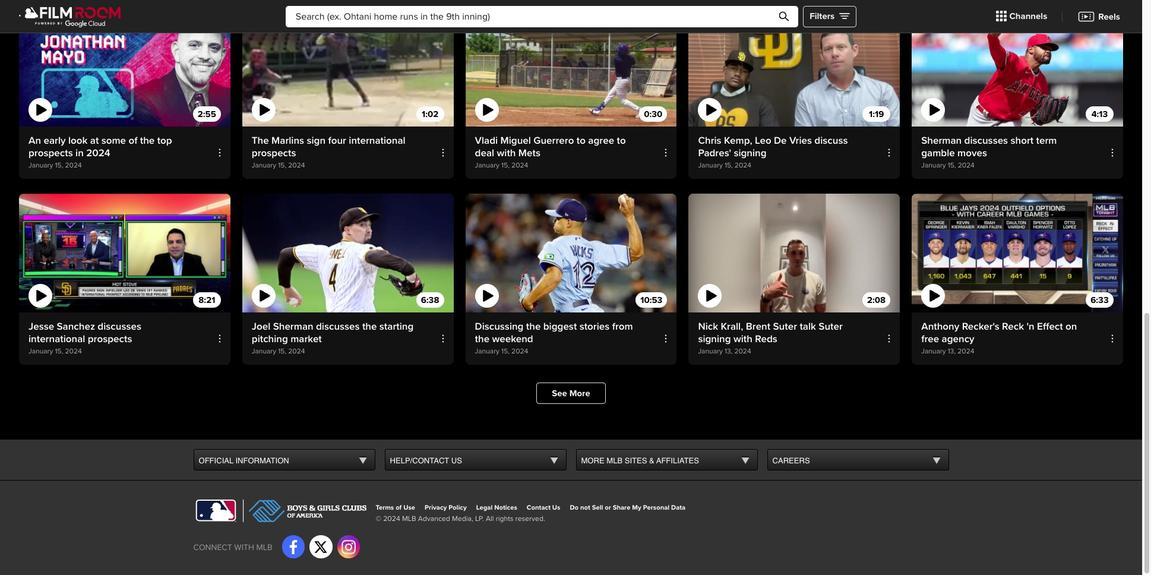 Task type: locate. For each thing, give the bounding box(es) containing it.
the inside an early look at some of the top prospects in 2024 january 15, 2024
[[140, 134, 155, 147]]

sites
[[625, 456, 647, 465]]

official information
[[199, 456, 289, 465]]

2 horizontal spatial with
[[734, 333, 753, 345]]

see more button
[[537, 383, 606, 404]]

15, inside vladi miguel guerrero to agree to deal with mets january 15, 2024
[[501, 161, 510, 170]]

with left reds
[[734, 333, 753, 345]]

policy
[[449, 504, 467, 512]]

15, down marlins
[[278, 161, 286, 170]]

1 vertical spatial mlb
[[402, 515, 416, 524]]

1 to from the left
[[577, 134, 586, 147]]

2 horizontal spatial mlb
[[607, 456, 623, 465]]

2024 down agency
[[958, 347, 975, 356]]

0 vertical spatial sherman
[[922, 134, 962, 147]]

biggest
[[543, 320, 577, 333]]

1 horizontal spatial international
[[349, 134, 406, 147]]

0 horizontal spatial to
[[577, 134, 586, 147]]

notices
[[494, 504, 517, 512]]

see more
[[552, 388, 590, 399]]

discusses inside jesse sanchez discusses international prospects january 15, 2024
[[98, 320, 141, 333]]

1 horizontal spatial mlb
[[402, 515, 416, 524]]

1 horizontal spatial suter
[[819, 320, 843, 333]]

2 horizontal spatial prospects
[[252, 147, 296, 159]]

careers
[[773, 456, 810, 465]]

discusses left starting
[[316, 320, 360, 333]]

2 vertical spatial mlb
[[256, 542, 273, 553]]

1 horizontal spatial to
[[617, 134, 626, 147]]

with right the connect
[[234, 542, 254, 553]]

2 to from the left
[[617, 134, 626, 147]]

weekend
[[492, 333, 533, 345]]

0 horizontal spatial 13,
[[725, 347, 733, 356]]

jesse
[[29, 320, 54, 333]]

january down the
[[252, 161, 276, 170]]

15, down padres'
[[725, 161, 733, 170]]

15, down early
[[55, 161, 63, 170]]

2024 inside discussing the biggest stories from the weekend january 15, 2024
[[512, 347, 528, 356]]

signing left 'de'
[[734, 147, 767, 159]]

january inside chris kemp, leo de vries discuss padres' signing january 15, 2024
[[698, 161, 723, 170]]

1 horizontal spatial of
[[396, 504, 402, 512]]

january down deal
[[475, 161, 500, 170]]

0 horizontal spatial of
[[129, 134, 137, 147]]

15, inside chris kemp, leo de vries discuss padres' signing january 15, 2024
[[725, 161, 733, 170]]

13,
[[725, 347, 733, 356], [948, 347, 956, 356]]

with inside vladi miguel guerrero to agree to deal with mets january 15, 2024
[[497, 147, 516, 159]]

january
[[29, 161, 53, 170], [252, 161, 276, 170], [475, 161, 500, 170], [698, 161, 723, 170], [922, 161, 946, 170], [29, 347, 53, 356], [252, 347, 276, 356], [475, 347, 500, 356], [698, 347, 723, 356], [922, 347, 946, 356]]

2024 down the moves
[[958, 161, 975, 170]]

1 horizontal spatial prospects
[[88, 333, 132, 345]]

sign
[[307, 134, 326, 147]]

0 horizontal spatial discusses
[[98, 320, 141, 333]]

0 horizontal spatial with
[[234, 542, 254, 553]]

discuss
[[815, 134, 848, 147]]

0 vertical spatial of
[[129, 134, 137, 147]]

0 horizontal spatial suter
[[773, 320, 797, 333]]

2024 down market
[[288, 347, 305, 356]]

1 horizontal spatial sherman
[[922, 134, 962, 147]]

8:21
[[199, 295, 215, 305]]

0 vertical spatial mlb
[[607, 456, 623, 465]]

terms
[[376, 504, 394, 512]]

gamble
[[922, 147, 955, 159]]

discusses
[[965, 134, 1008, 147], [98, 320, 141, 333], [316, 320, 360, 333]]

january down discussing
[[475, 347, 500, 356]]

pitching
[[252, 333, 288, 345]]

terms of use
[[376, 504, 415, 512]]

the marlins sign four international prospects january 15, 2024
[[252, 134, 406, 170]]

of right some
[[129, 134, 137, 147]]

mlb left sites
[[607, 456, 623, 465]]

january down pitching
[[252, 347, 276, 356]]

nick
[[698, 320, 718, 333]]

january inside jesse sanchez discusses international prospects january 15, 2024
[[29, 347, 53, 356]]

with inside the nick krall, brent suter talk suter signing with reds january 13, 2024
[[734, 333, 753, 345]]

13, inside the nick krall, brent suter talk suter signing with reds january 13, 2024
[[725, 347, 733, 356]]

13, down agency
[[948, 347, 956, 356]]

mlb for © 2024 mlb advanced media, lp. all rights reserved.
[[402, 515, 416, 524]]

or
[[605, 504, 611, 512]]

1:19
[[869, 109, 884, 119]]

market
[[291, 333, 322, 345]]

0 vertical spatial signing
[[734, 147, 767, 159]]

sherman discusses short term gamble moves january 15, 2024
[[922, 134, 1057, 170]]

1 horizontal spatial with
[[497, 147, 516, 159]]

free
[[922, 333, 939, 345]]

13, down 'krall,'
[[725, 347, 733, 356]]

vladi miguel guerrero to mets image
[[466, 8, 677, 127]]

with for krall,
[[734, 333, 753, 345]]

15, inside jesse sanchez discusses international prospects january 15, 2024
[[55, 347, 63, 356]]

2024 inside sherman discusses short term gamble moves january 15, 2024
[[958, 161, 975, 170]]

prospects
[[29, 147, 73, 159], [252, 147, 296, 159], [88, 333, 132, 345]]

mlb right the connect
[[256, 542, 273, 553]]

the left weekend
[[475, 333, 490, 345]]

january down gamble
[[922, 161, 946, 170]]

krall,
[[721, 320, 743, 333]]

january inside joel sherman discusses the starting pitching market january 15, 2024
[[252, 347, 276, 356]]

discusses inside sherman discusses short term gamble moves january 15, 2024
[[965, 134, 1008, 147]]

early
[[44, 134, 66, 147]]

discusses right sanchez
[[98, 320, 141, 333]]

short
[[1011, 134, 1034, 147]]

discussing
[[475, 320, 524, 333]]

2024 down mets
[[512, 161, 528, 170]]

0 horizontal spatial mlb
[[256, 542, 273, 553]]

nick krall, brent suter talk suter signing with reds january 13, 2024
[[698, 320, 843, 356]]

1 vertical spatial sherman
[[273, 320, 313, 333]]

reels button
[[1069, 4, 1129, 29]]

0:30
[[644, 109, 663, 119]]

the left the top
[[140, 134, 155, 147]]

with
[[497, 147, 516, 159], [734, 333, 753, 345], [234, 542, 254, 553]]

more mlb sites & affiliates button
[[577, 450, 757, 471]]

share
[[613, 504, 631, 512]]

2 vertical spatial with
[[234, 542, 254, 553]]

suter left 'talk'
[[773, 320, 797, 333]]

discusses left short
[[965, 134, 1008, 147]]

effect
[[1037, 320, 1063, 333]]

vries
[[790, 134, 812, 147]]

january inside the nick krall, brent suter talk suter signing with reds january 13, 2024
[[698, 347, 723, 356]]

mlb down use
[[402, 515, 416, 524]]

help/contact
[[390, 456, 449, 465]]

0 horizontal spatial sherman
[[273, 320, 313, 333]]

15, down weekend
[[501, 347, 510, 356]]

1 horizontal spatial signing
[[734, 147, 767, 159]]

jesse sanchez talks leo de vries image
[[19, 194, 230, 313]]

15, down sanchez
[[55, 347, 63, 356]]

1 vertical spatial signing
[[698, 333, 731, 345]]

mets
[[519, 147, 541, 159]]

0 vertical spatial with
[[497, 147, 516, 159]]

contact us
[[527, 504, 561, 512]]

discusses inside joel sherman discusses the starting pitching market january 15, 2024
[[316, 320, 360, 333]]

the
[[140, 134, 155, 147], [362, 320, 377, 333], [526, 320, 541, 333], [475, 333, 490, 345]]

chris kemp on signing de vries image
[[689, 8, 900, 127]]

january down padres'
[[698, 161, 723, 170]]

prospects inside jesse sanchez discusses international prospects january 15, 2024
[[88, 333, 132, 345]]

legal notices
[[476, 504, 517, 512]]

1 vertical spatial international
[[29, 333, 85, 345]]

0 horizontal spatial prospects
[[29, 147, 73, 159]]

january down an
[[29, 161, 53, 170]]

15, down gamble
[[948, 161, 956, 170]]

2 horizontal spatial discusses
[[965, 134, 1008, 147]]

2024 down sanchez
[[65, 347, 82, 356]]

2024 down marlins
[[288, 161, 305, 170]]

suter right 'talk'
[[819, 320, 843, 333]]

mlb
[[607, 456, 623, 465], [402, 515, 416, 524], [256, 542, 273, 553]]

media,
[[452, 515, 473, 524]]

reds
[[755, 333, 778, 345]]

2024 right in
[[86, 147, 110, 159]]

0 horizontal spatial signing
[[698, 333, 731, 345]]

kemp,
[[724, 134, 753, 147]]

0 horizontal spatial international
[[29, 333, 85, 345]]

15, down miguel
[[501, 161, 510, 170]]

1 horizontal spatial discusses
[[316, 320, 360, 333]]

2024 down weekend
[[512, 347, 528, 356]]

to
[[577, 134, 586, 147], [617, 134, 626, 147]]

official
[[199, 456, 233, 465]]

1 suter from the left
[[773, 320, 797, 333]]

1 horizontal spatial 13,
[[948, 347, 956, 356]]

2024 down 'krall,'
[[735, 347, 751, 356]]

15,
[[55, 161, 63, 170], [278, 161, 286, 170], [501, 161, 510, 170], [725, 161, 733, 170], [948, 161, 956, 170], [55, 347, 63, 356], [278, 347, 286, 356], [501, 347, 510, 356]]

starting
[[380, 320, 414, 333]]

15, down pitching
[[278, 347, 286, 356]]

guerrero
[[534, 134, 574, 147]]

january inside sherman discusses short term gamble moves january 15, 2024
[[922, 161, 946, 170]]

signing left brent
[[698, 333, 731, 345]]

2024 down kemp,
[[735, 161, 752, 170]]

january down jesse
[[29, 347, 53, 356]]

us
[[552, 504, 561, 512]]

2024 inside vladi miguel guerrero to agree to deal with mets january 15, 2024
[[512, 161, 528, 170]]

krall, suter on reds signing image
[[689, 194, 900, 313]]

an early look at some of the top prospects in 2024 january 15, 2024
[[29, 134, 172, 170]]

to left 'agree'
[[577, 134, 586, 147]]

0 vertical spatial international
[[349, 134, 406, 147]]

international inside jesse sanchez discusses international prospects january 15, 2024
[[29, 333, 85, 345]]

1 vertical spatial with
[[734, 333, 753, 345]]

advanced
[[418, 515, 450, 524]]

with right deal
[[497, 147, 516, 159]]

january down nick
[[698, 347, 723, 356]]

the left starting
[[362, 320, 377, 333]]

1 13, from the left
[[725, 347, 733, 356]]

international
[[349, 134, 406, 147], [29, 333, 85, 345]]

help/contact us
[[390, 456, 462, 465]]

of left use
[[396, 504, 402, 512]]

connect with mlb
[[193, 542, 273, 553]]

to right 'agree'
[[617, 134, 626, 147]]

january down free
[[922, 347, 946, 356]]

joel
[[252, 320, 270, 333]]

2 13, from the left
[[948, 347, 956, 356]]



Task type: vqa. For each thing, say whether or not it's contained in the screenshot.


Task type: describe. For each thing, give the bounding box(es) containing it.
us
[[451, 456, 462, 465]]

4:13
[[1092, 109, 1108, 119]]

international inside the marlins sign four international prospects january 15, 2024
[[349, 134, 406, 147]]

more mlb sites & affiliates
[[581, 456, 699, 465]]

de
[[774, 134, 787, 147]]

recker's
[[962, 320, 1000, 333]]

more
[[581, 456, 605, 465]]

2024 inside anthony recker's reck 'n effect on free agency january 13, 2024
[[958, 347, 975, 356]]

anthony
[[922, 320, 960, 333]]

reels
[[1099, 11, 1121, 22]]

vladi miguel guerrero to agree to deal with mets january 15, 2024
[[475, 134, 626, 170]]

legal notices link
[[476, 504, 517, 512]]

Free text search text field
[[286, 6, 799, 27]]

2024 inside joel sherman discusses the starting pitching market january 15, 2024
[[288, 347, 305, 356]]

contact us link
[[527, 504, 561, 512]]

2024 down in
[[65, 161, 82, 170]]

2024 down terms of use link
[[383, 515, 400, 524]]

legal
[[476, 504, 493, 512]]

mlb for connect with mlb
[[256, 542, 273, 553]]

© 2024 mlb advanced media, lp. all rights reserved.
[[376, 515, 545, 524]]

channels button
[[987, 4, 1057, 29]]

©
[[376, 515, 381, 524]]

&
[[649, 456, 655, 465]]

january inside an early look at some of the top prospects in 2024 january 15, 2024
[[29, 161, 53, 170]]

2024 inside the nick krall, brent suter talk suter signing with reds january 13, 2024
[[735, 347, 751, 356]]

careers button
[[768, 450, 949, 471]]

15, inside the marlins sign four international prospects january 15, 2024
[[278, 161, 286, 170]]

rights
[[496, 515, 514, 524]]

15, inside an early look at some of the top prospects in 2024 january 15, 2024
[[55, 161, 63, 170]]

reck
[[1002, 320, 1024, 333]]

the
[[252, 134, 269, 147]]

discussing the biggest stories from the weekend january 15, 2024
[[475, 320, 633, 356]]

sherman inside sherman discusses short term gamble moves january 15, 2024
[[922, 134, 962, 147]]

signing inside the nick krall, brent suter talk suter signing with reds january 13, 2024
[[698, 333, 731, 345]]

do
[[570, 504, 579, 512]]

2024 inside jesse sanchez discusses international prospects january 15, 2024
[[65, 347, 82, 356]]

marlins
[[272, 134, 304, 147]]

look
[[68, 134, 88, 147]]

marlins sign four prospects image
[[242, 8, 454, 127]]

official information button
[[194, 450, 375, 471]]

13, inside anthony recker's reck 'n effect on free agency january 13, 2024
[[948, 347, 956, 356]]

10:53
[[641, 295, 663, 305]]

agree
[[588, 134, 614, 147]]

sherman on latest offseason moves image
[[242, 194, 454, 313]]

january inside the marlins sign four international prospects january 15, 2024
[[252, 161, 276, 170]]

use
[[404, 504, 415, 512]]

do not sell or share my personal data link
[[570, 504, 686, 512]]

in
[[75, 147, 84, 159]]

1:02
[[422, 109, 439, 119]]

personal
[[643, 504, 670, 512]]

on
[[1066, 320, 1077, 333]]

january inside anthony recker's reck 'n effect on free agency january 13, 2024
[[922, 347, 946, 356]]

the left biggest
[[526, 320, 541, 333]]

discusses for joel sherman discusses the starting pitching market
[[316, 320, 360, 333]]

2024 inside the marlins sign four international prospects january 15, 2024
[[288, 161, 305, 170]]

data
[[671, 504, 686, 512]]

connect
[[193, 542, 232, 553]]

all
[[486, 515, 494, 524]]

of inside an early look at some of the top prospects in 2024 january 15, 2024
[[129, 134, 137, 147]]

mlb film room - powered by google cloud image
[[19, 5, 121, 28]]

four
[[328, 134, 346, 147]]

information
[[235, 456, 289, 465]]

at
[[90, 134, 99, 147]]

privacy
[[425, 504, 447, 512]]

free agency reck 'n effect image
[[912, 194, 1123, 313]]

sanchez
[[57, 320, 95, 333]]

6:38
[[421, 295, 439, 305]]

hicks' reported deal, bellinger image
[[466, 194, 677, 313]]

some
[[101, 134, 126, 147]]

do not sell or share my personal data
[[570, 504, 686, 512]]

help/contact us button
[[385, 450, 566, 471]]

privacy policy
[[425, 504, 467, 512]]

prospects inside the marlins sign four international prospects january 15, 2024
[[252, 147, 296, 159]]

stories
[[580, 320, 610, 333]]

6:33
[[1091, 295, 1109, 305]]

sherman inside joel sherman discusses the starting pitching market january 15, 2024
[[273, 320, 313, 333]]

term
[[1036, 134, 1057, 147]]

chris kemp, leo de vries discuss padres' signing january 15, 2024
[[698, 134, 848, 170]]

boys and girls club of america image
[[243, 500, 366, 522]]

moves
[[958, 147, 987, 159]]

top
[[157, 134, 172, 147]]

2 suter from the left
[[819, 320, 843, 333]]

discusses for jesse sanchez discusses international prospects
[[98, 320, 141, 333]]

agency
[[942, 333, 975, 345]]

my
[[632, 504, 642, 512]]

jesse sanchez discusses international prospects january 15, 2024
[[29, 320, 141, 356]]

'n
[[1027, 320, 1035, 333]]

prospects inside an early look at some of the top prospects in 2024 january 15, 2024
[[29, 147, 73, 159]]

mlb inside more mlb sites & affiliates button
[[607, 456, 623, 465]]

anthony recker's reck 'n effect on free agency january 13, 2024
[[922, 320, 1077, 356]]

preview of 2024 prospect rankings image
[[19, 8, 230, 127]]

2024 inside chris kemp, leo de vries discuss padres' signing january 15, 2024
[[735, 161, 752, 170]]

15, inside joel sherman discusses the starting pitching market january 15, 2024
[[278, 347, 286, 356]]

signing inside chris kemp, leo de vries discuss padres' signing january 15, 2024
[[734, 147, 767, 159]]

vladi
[[475, 134, 498, 147]]

chris
[[698, 134, 722, 147]]

more
[[570, 388, 590, 399]]

sell
[[592, 504, 603, 512]]

2:55
[[198, 109, 216, 119]]

filters
[[810, 11, 835, 22]]

january inside vladi miguel guerrero to agree to deal with mets january 15, 2024
[[475, 161, 500, 170]]

mlb.com image
[[193, 500, 238, 522]]

the inside joel sherman discusses the starting pitching market january 15, 2024
[[362, 320, 377, 333]]

padres'
[[698, 147, 731, 159]]

talk
[[800, 320, 816, 333]]

15, inside discussing the biggest stories from the weekend january 15, 2024
[[501, 347, 510, 356]]

channels
[[1010, 11, 1048, 22]]

terms of use link
[[376, 504, 415, 512]]

1 vertical spatial of
[[396, 504, 402, 512]]

deal
[[475, 147, 494, 159]]

sherman on short-term gambles image
[[912, 8, 1123, 127]]

15, inside sherman discusses short term gamble moves january 15, 2024
[[948, 161, 956, 170]]

an
[[29, 134, 41, 147]]

from
[[612, 320, 633, 333]]

with for miguel
[[497, 147, 516, 159]]

2:08
[[867, 295, 886, 305]]

january inside discussing the biggest stories from the weekend january 15, 2024
[[475, 347, 500, 356]]

joel sherman discusses the starting pitching market january 15, 2024
[[252, 320, 414, 356]]

affiliates
[[657, 456, 699, 465]]

lp.
[[475, 515, 484, 524]]



